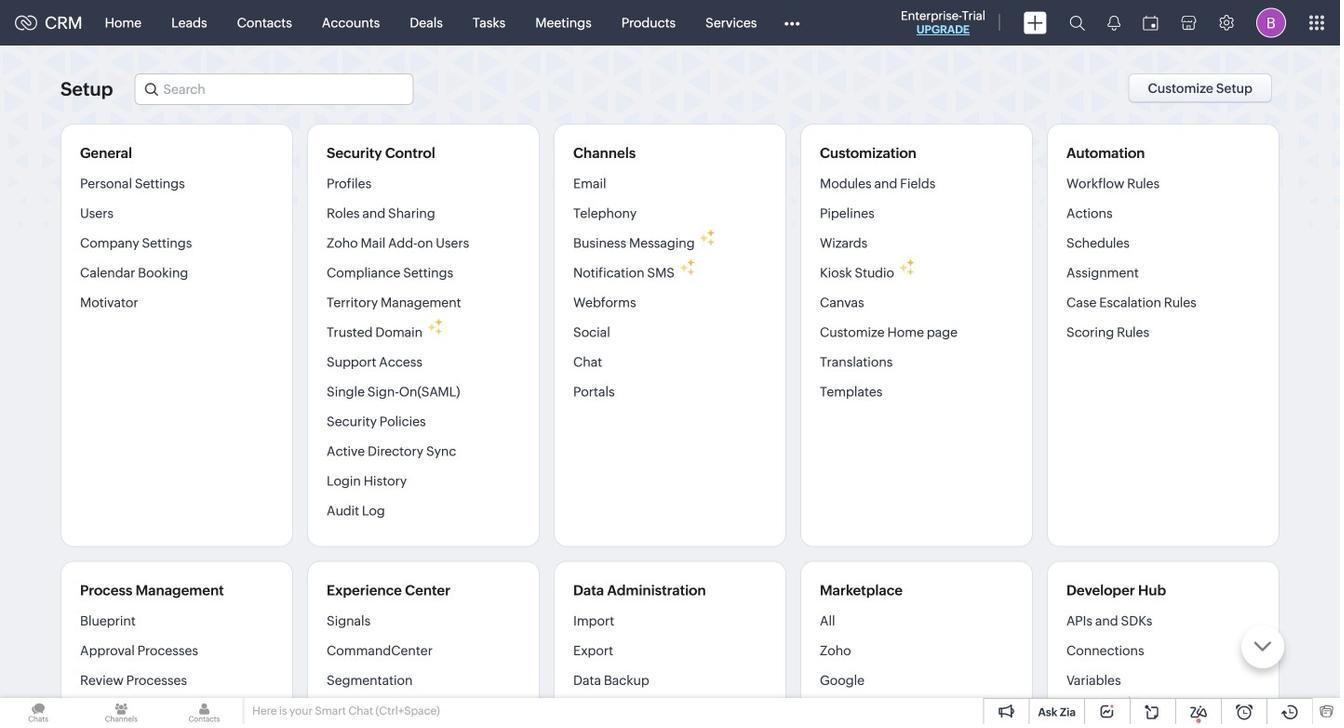 Task type: locate. For each thing, give the bounding box(es) containing it.
None field
[[134, 74, 414, 105]]

calendar image
[[1143, 15, 1159, 30]]

signals element
[[1096, 0, 1132, 46]]

channels image
[[83, 699, 159, 725]]

chats image
[[0, 699, 76, 725]]

profile image
[[1256, 8, 1286, 38]]



Task type: describe. For each thing, give the bounding box(es) containing it.
Other Modules field
[[772, 8, 812, 38]]

create menu element
[[1012, 0, 1058, 45]]

logo image
[[15, 15, 37, 30]]

signals image
[[1107, 15, 1120, 31]]

search element
[[1058, 0, 1096, 46]]

create menu image
[[1024, 12, 1047, 34]]

profile element
[[1245, 0, 1297, 45]]

search image
[[1069, 15, 1085, 31]]

Search text field
[[135, 74, 413, 104]]

contacts image
[[166, 699, 243, 725]]



Task type: vqa. For each thing, say whether or not it's contained in the screenshot.
THE 'LOGO'
yes



